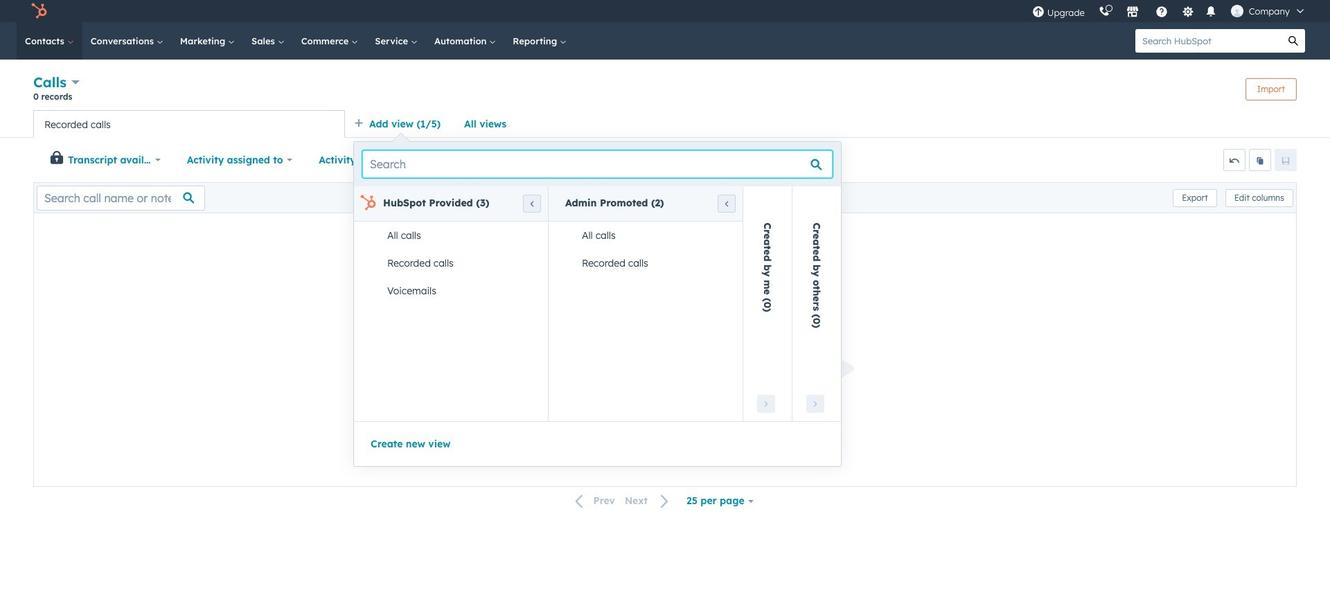 Task type: vqa. For each thing, say whether or not it's contained in the screenshot.
banner
yes



Task type: locate. For each thing, give the bounding box(es) containing it.
Search call name or notes search field
[[37, 185, 205, 210]]

banner
[[33, 72, 1297, 110]]

menu
[[1026, 0, 1314, 22]]

Search search field
[[362, 150, 833, 178]]

Search HubSpot search field
[[1136, 29, 1282, 53]]



Task type: describe. For each thing, give the bounding box(es) containing it.
pagination navigation
[[567, 492, 678, 511]]

marketplaces image
[[1127, 6, 1139, 19]]

jacob simon image
[[1231, 5, 1244, 17]]



